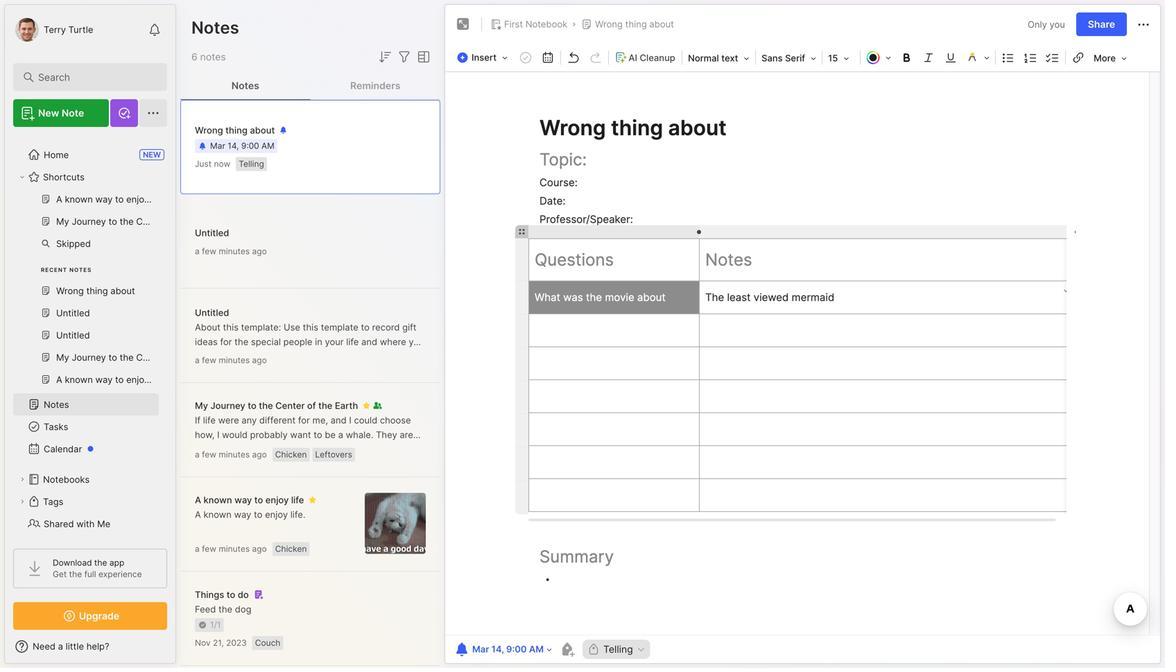 Task type: locate. For each thing, give the bounding box(es) containing it.
help?
[[87, 641, 109, 652]]

1 vertical spatial i
[[217, 429, 220, 440]]

of up 'me,'
[[307, 400, 316, 411]]

life right if
[[203, 415, 216, 426]]

couch
[[255, 638, 281, 648]]

untitled up about
[[195, 307, 229, 318]]

wrong thing about up now
[[195, 125, 275, 136]]

0 horizontal spatial you
[[409, 337, 424, 347]]

0 vertical spatial thing
[[626, 19, 647, 29]]

only
[[1028, 19, 1048, 30]]

notes
[[191, 17, 239, 38], [232, 80, 259, 92], [69, 266, 92, 273], [44, 399, 69, 410]]

note
[[62, 107, 84, 119]]

0 vertical spatial for
[[220, 337, 232, 347]]

feed
[[195, 604, 216, 615]]

untitled
[[195, 228, 229, 238], [195, 307, 229, 318]]

1 vertical spatial 9:00
[[507, 644, 527, 655]]

my
[[195, 400, 208, 411]]

download the app get the full experience
[[53, 558, 142, 579]]

am down notes button
[[262, 141, 275, 151]]

choose
[[380, 415, 411, 426]]

tab list
[[180, 72, 441, 100]]

2 known from the top
[[204, 509, 232, 520]]

to up a known way to enjoy life.
[[254, 495, 263, 505]]

shared with me link
[[13, 513, 159, 535]]

about
[[195, 322, 221, 333]]

9:00 inside popup button
[[507, 644, 527, 655]]

known for a known way to enjoy life.
[[204, 509, 232, 520]]

0 vertical spatial life
[[346, 337, 359, 347]]

telling button
[[583, 640, 651, 659]]

a inside 'if life were any different for me, and i could choose how, i would probably want to be a whale. they are the largest mammal on earth and masters of their vast d...'
[[338, 429, 343, 440]]

life up life.
[[291, 495, 304, 505]]

enjoy
[[266, 495, 289, 505], [265, 509, 288, 520]]

14,
[[228, 141, 239, 151], [492, 644, 504, 655]]

1 vertical spatial enjoy
[[265, 509, 288, 520]]

wrong thing about button
[[579, 15, 677, 34]]

1 vertical spatial mar 14, 9:00 am
[[472, 644, 544, 655]]

thumbnail image
[[365, 493, 426, 554]]

0 vertical spatial wrong
[[595, 19, 623, 29]]

9:00 down notes button
[[241, 141, 259, 151]]

mar 14, 9:00 am up now
[[210, 141, 275, 151]]

0 horizontal spatial 9:00
[[241, 141, 259, 151]]

0 vertical spatial 9:00
[[241, 141, 259, 151]]

d...
[[215, 459, 229, 469]]

1 ago from the top
[[252, 246, 267, 256]]

9:00
[[241, 141, 259, 151], [507, 644, 527, 655]]

whale.
[[346, 429, 374, 440]]

and
[[362, 337, 377, 347], [331, 415, 347, 426], [320, 444, 336, 455]]

21,
[[213, 638, 224, 648]]

to down the a known way to enjoy life
[[254, 509, 263, 520]]

1 vertical spatial for
[[298, 415, 310, 426]]

0 vertical spatial i
[[349, 415, 352, 426]]

about
[[650, 19, 674, 29], [250, 125, 275, 136]]

for inside "about this template: use this template to record gift ideas for the special people in your life and where you can buy them when the time is right. this template..."
[[220, 337, 232, 347]]

can
[[195, 351, 210, 362]]

0 horizontal spatial wrong
[[195, 125, 223, 136]]

nov 21, 2023
[[195, 638, 247, 648]]

of down they on the left bottom of the page
[[375, 444, 384, 455]]

where
[[380, 337, 406, 347]]

WHAT'S NEW field
[[5, 636, 176, 658]]

note window element
[[445, 4, 1161, 667]]

0 horizontal spatial life
[[203, 415, 216, 426]]

click to collapse image
[[175, 642, 186, 659]]

telling right now
[[239, 159, 264, 169]]

calendar
[[44, 444, 82, 454]]

way for life
[[235, 495, 252, 505]]

2 a from the top
[[195, 509, 201, 520]]

this
[[223, 322, 239, 333], [303, 322, 319, 333]]

0 vertical spatial earth
[[335, 400, 358, 411]]

for inside 'if life were any different for me, and i could choose how, i would probably want to be a whale. they are the largest mammal on earth and masters of their vast d...'
[[298, 415, 310, 426]]

None search field
[[38, 69, 149, 85]]

0 vertical spatial about
[[650, 19, 674, 29]]

thing
[[626, 19, 647, 29], [226, 125, 248, 136]]

0 horizontal spatial i
[[217, 429, 220, 440]]

thing up now
[[226, 125, 248, 136]]

about this template: use this template to record gift ideas for the special people in your life and where you can buy them when the time is right. this template...
[[195, 322, 424, 362]]

earth up 'could'
[[335, 400, 358, 411]]

0 vertical spatial chicken
[[275, 450, 307, 460]]

1 horizontal spatial wrong
[[595, 19, 623, 29]]

1 vertical spatial earth
[[295, 444, 318, 455]]

the
[[235, 337, 249, 347], [281, 351, 295, 362], [259, 400, 273, 411], [318, 400, 333, 411], [195, 444, 209, 455], [94, 558, 107, 568], [69, 569, 82, 579], [219, 604, 233, 615]]

mammal
[[243, 444, 279, 455]]

ai
[[629, 52, 638, 63]]

0 vertical spatial am
[[262, 141, 275, 151]]

this right about
[[223, 322, 239, 333]]

tree containing home
[[5, 135, 176, 565]]

telling right add tag image at bottom left
[[604, 644, 633, 655]]

chicken
[[275, 450, 307, 460], [275, 544, 307, 554]]

a
[[195, 246, 200, 256], [195, 355, 200, 365], [338, 429, 343, 440], [195, 450, 200, 460], [195, 544, 200, 554], [58, 641, 63, 652]]

me,
[[313, 415, 328, 426]]

9:00 left add tag image at bottom left
[[507, 644, 527, 655]]

known up a known way to enjoy life.
[[204, 495, 232, 505]]

and up this
[[362, 337, 377, 347]]

1 untitled from the top
[[195, 228, 229, 238]]

mar
[[210, 141, 225, 151], [472, 644, 489, 655]]

reminders
[[350, 80, 401, 92]]

2 chicken from the top
[[275, 544, 307, 554]]

1 vertical spatial known
[[204, 509, 232, 520]]

underline image
[[942, 48, 961, 67]]

add filters image
[[396, 49, 413, 65]]

chicken for different
[[275, 450, 307, 460]]

way for life.
[[234, 509, 251, 520]]

you right only
[[1050, 19, 1066, 30]]

0 vertical spatial you
[[1050, 19, 1066, 30]]

dog
[[235, 604, 252, 615]]

0 horizontal spatial 14,
[[228, 141, 239, 151]]

italic image
[[919, 48, 939, 67]]

way down the a known way to enjoy life
[[234, 509, 251, 520]]

0 vertical spatial known
[[204, 495, 232, 505]]

1 horizontal spatial am
[[529, 644, 544, 655]]

2 vertical spatial and
[[320, 444, 336, 455]]

bulleted list image
[[999, 48, 1019, 67]]

wrong thing about
[[595, 19, 674, 29], [195, 125, 275, 136]]

1 horizontal spatial about
[[650, 19, 674, 29]]

wrong up just now on the left
[[195, 125, 223, 136]]

1 horizontal spatial this
[[303, 322, 319, 333]]

earth
[[335, 400, 358, 411], [295, 444, 318, 455]]

1 horizontal spatial mar
[[472, 644, 489, 655]]

0 horizontal spatial earth
[[295, 444, 318, 455]]

0 horizontal spatial this
[[223, 322, 239, 333]]

normal
[[688, 53, 719, 63]]

the up different
[[259, 400, 273, 411]]

i left 'could'
[[349, 415, 352, 426]]

enjoy for life
[[266, 495, 289, 505]]

earth down want
[[295, 444, 318, 455]]

notes inside button
[[232, 80, 259, 92]]

life inside 'if life were any different for me, and i could choose how, i would probably want to be a whale. they are the largest mammal on earth and masters of their vast d...'
[[203, 415, 216, 426]]

i right 'how,' on the bottom of page
[[217, 429, 220, 440]]

2 horizontal spatial life
[[346, 337, 359, 347]]

serif
[[785, 53, 806, 63]]

for up want
[[298, 415, 310, 426]]

insert link image
[[1069, 48, 1089, 67]]

to left 'be'
[[314, 429, 322, 440]]

14, inside popup button
[[492, 644, 504, 655]]

turtle
[[68, 24, 93, 35]]

1 enjoy from the top
[[266, 495, 289, 505]]

wrong up ai cleanup button
[[595, 19, 623, 29]]

for
[[220, 337, 232, 347], [298, 415, 310, 426]]

wrong
[[595, 19, 623, 29], [195, 125, 223, 136]]

wrong thing about up ai
[[595, 19, 674, 29]]

life.
[[291, 509, 306, 520]]

the down download
[[69, 569, 82, 579]]

recent notes
[[41, 266, 92, 273]]

about up cleanup
[[650, 19, 674, 29]]

recent notes group
[[13, 188, 159, 399]]

1 vertical spatial you
[[409, 337, 424, 347]]

1 vertical spatial am
[[529, 644, 544, 655]]

2 vertical spatial life
[[291, 495, 304, 505]]

chicken down life.
[[275, 544, 307, 554]]

the up vast on the bottom
[[195, 444, 209, 455]]

0 horizontal spatial mar
[[210, 141, 225, 151]]

2 ago from the top
[[252, 355, 267, 365]]

1 vertical spatial about
[[250, 125, 275, 136]]

0 horizontal spatial telling
[[239, 159, 264, 169]]

to up any
[[248, 400, 257, 411]]

0 vertical spatial a
[[195, 495, 201, 505]]

0 vertical spatial wrong thing about
[[595, 19, 674, 29]]

to inside "about this template: use this template to record gift ideas for the special people in your life and where you can buy them when the time is right. this template..."
[[361, 322, 370, 333]]

1 horizontal spatial 9:00
[[507, 644, 527, 655]]

for up buy
[[220, 337, 232, 347]]

1 chicken from the top
[[275, 450, 307, 460]]

could
[[354, 415, 378, 426]]

first notebook button
[[488, 15, 570, 34]]

0 horizontal spatial for
[[220, 337, 232, 347]]

tree
[[5, 135, 176, 565]]

1 vertical spatial untitled
[[195, 307, 229, 318]]

this up in
[[303, 322, 319, 333]]

earth inside 'if life were any different for me, and i could choose how, i would probably want to be a whale. they are the largest mammal on earth and masters of their vast d...'
[[295, 444, 318, 455]]

1 vertical spatial a
[[195, 509, 201, 520]]

Note Editor text field
[[445, 71, 1161, 635]]

0 vertical spatial mar 14, 9:00 am
[[210, 141, 275, 151]]

1 horizontal spatial 14,
[[492, 644, 504, 655]]

telling inside button
[[604, 644, 633, 655]]

1 a from the top
[[195, 495, 201, 505]]

1 vertical spatial way
[[234, 509, 251, 520]]

expand tags image
[[18, 497, 26, 506]]

and up 'be'
[[331, 415, 347, 426]]

1 vertical spatial of
[[375, 444, 384, 455]]

journey
[[211, 400, 245, 411]]

0 horizontal spatial thing
[[226, 125, 248, 136]]

6 notes
[[191, 51, 226, 63]]

want
[[290, 429, 311, 440]]

15
[[829, 53, 838, 63]]

tasks
[[44, 421, 68, 432]]

and down 'be'
[[320, 444, 336, 455]]

notebooks
[[43, 474, 90, 485]]

0 vertical spatial untitled
[[195, 228, 229, 238]]

0 vertical spatial telling
[[239, 159, 264, 169]]

View options field
[[413, 49, 432, 65]]

new
[[38, 107, 59, 119]]

1 horizontal spatial wrong thing about
[[595, 19, 674, 29]]

life up this
[[346, 337, 359, 347]]

normal text
[[688, 53, 739, 63]]

2 enjoy from the top
[[265, 509, 288, 520]]

1 vertical spatial mar
[[472, 644, 489, 655]]

chicken for enjoy
[[275, 544, 307, 554]]

1 vertical spatial wrong
[[195, 125, 223, 136]]

2 this from the left
[[303, 322, 319, 333]]

0 vertical spatial enjoy
[[266, 495, 289, 505]]

1 known from the top
[[204, 495, 232, 505]]

right.
[[328, 351, 350, 362]]

about down notes button
[[250, 125, 275, 136]]

1 horizontal spatial of
[[375, 444, 384, 455]]

2 minutes from the top
[[219, 355, 250, 365]]

0 vertical spatial 14,
[[228, 141, 239, 151]]

to left 'record'
[[361, 322, 370, 333]]

1 horizontal spatial telling
[[604, 644, 633, 655]]

1 vertical spatial and
[[331, 415, 347, 426]]

home
[[44, 149, 69, 160]]

enjoy for life.
[[265, 509, 288, 520]]

0 vertical spatial and
[[362, 337, 377, 347]]

1 horizontal spatial mar 14, 9:00 am
[[472, 644, 544, 655]]

app
[[110, 558, 124, 568]]

notebooks link
[[13, 468, 159, 491]]

1 vertical spatial 14,
[[492, 644, 504, 655]]

enjoy up a known way to enjoy life.
[[266, 495, 289, 505]]

known down the a known way to enjoy life
[[204, 509, 232, 520]]

1 horizontal spatial thing
[[626, 19, 647, 29]]

thing up ai
[[626, 19, 647, 29]]

1 vertical spatial thing
[[226, 125, 248, 136]]

you down gift
[[409, 337, 424, 347]]

upgrade button
[[13, 602, 167, 630]]

4 a few minutes ago from the top
[[195, 544, 267, 554]]

0 vertical spatial way
[[235, 495, 252, 505]]

a few minutes ago
[[195, 246, 267, 256], [195, 355, 267, 365], [195, 450, 267, 460], [195, 544, 267, 554]]

template...
[[373, 351, 418, 362]]

1 horizontal spatial earth
[[335, 400, 358, 411]]

1 horizontal spatial life
[[291, 495, 304, 505]]

about inside button
[[650, 19, 674, 29]]

way up a known way to enjoy life.
[[235, 495, 252, 505]]

0 horizontal spatial of
[[307, 400, 316, 411]]

am
[[262, 141, 275, 151], [529, 644, 544, 655]]

untitled down just now on the left
[[195, 228, 229, 238]]

leftovers
[[315, 450, 352, 460]]

mar 14, 9:00 am left add tag image at bottom left
[[472, 644, 544, 655]]

just now
[[195, 159, 230, 169]]

Font family field
[[758, 49, 821, 68]]

1 vertical spatial chicken
[[275, 544, 307, 554]]

more actions image
[[1136, 16, 1152, 33]]

1 vertical spatial telling
[[604, 644, 633, 655]]

1 horizontal spatial for
[[298, 415, 310, 426]]

upgrade
[[79, 610, 119, 622]]

the up full on the bottom of page
[[94, 558, 107, 568]]

bold image
[[897, 48, 917, 67]]

enjoy left life.
[[265, 509, 288, 520]]

if life were any different for me, and i could choose how, i would probably want to be a whale. they are the largest mammal on earth and masters of their vast d...
[[195, 415, 413, 469]]

1 horizontal spatial you
[[1050, 19, 1066, 30]]

0 horizontal spatial wrong thing about
[[195, 125, 275, 136]]

chicken down want
[[275, 450, 307, 460]]

am left add tag image at bottom left
[[529, 644, 544, 655]]

a for a known way to enjoy life
[[195, 495, 201, 505]]

get
[[53, 569, 67, 579]]

the up 'me,'
[[318, 400, 333, 411]]

i
[[349, 415, 352, 426], [217, 429, 220, 440]]

1 a few minutes ago from the top
[[195, 246, 267, 256]]

notes inside group
[[69, 266, 92, 273]]

mar inside popup button
[[472, 644, 489, 655]]

notebook
[[526, 19, 568, 29]]

1 vertical spatial life
[[203, 415, 216, 426]]

2 untitled from the top
[[195, 307, 229, 318]]



Task type: vqa. For each thing, say whether or not it's contained in the screenshot.
1st minutes
yes



Task type: describe. For each thing, give the bounding box(es) containing it.
0 vertical spatial mar
[[210, 141, 225, 151]]

calendar event image
[[539, 48, 558, 67]]

am inside popup button
[[529, 644, 544, 655]]

record
[[372, 322, 400, 333]]

life inside "about this template: use this template to record gift ideas for the special people in your life and where you can buy them when the time is right. this template..."
[[346, 337, 359, 347]]

insert
[[472, 52, 497, 63]]

undo image
[[564, 48, 584, 67]]

2 few from the top
[[202, 355, 216, 365]]

tab list containing notes
[[180, 72, 441, 100]]

cleanup
[[640, 52, 676, 63]]

2 a few minutes ago from the top
[[195, 355, 267, 365]]

to left do
[[227, 589, 235, 600]]

reminders button
[[310, 72, 441, 100]]

1 few from the top
[[202, 246, 216, 256]]

your
[[325, 337, 344, 347]]

they
[[376, 429, 397, 440]]

mar 14, 9:00 am inside mar 14, 9:00 am popup button
[[472, 644, 544, 655]]

1 vertical spatial wrong thing about
[[195, 125, 275, 136]]

time
[[298, 351, 316, 362]]

the down things to do
[[219, 604, 233, 615]]

none search field inside main element
[[38, 69, 149, 85]]

people
[[284, 337, 313, 347]]

1 minutes from the top
[[219, 246, 250, 256]]

More field
[[1090, 49, 1132, 68]]

3 ago from the top
[[252, 450, 267, 460]]

tasks button
[[13, 416, 159, 438]]

numbered list image
[[1021, 48, 1041, 67]]

buy
[[213, 351, 229, 362]]

expand notebooks image
[[18, 475, 26, 484]]

a inside field
[[58, 641, 63, 652]]

a known way to enjoy life
[[195, 495, 304, 505]]

add tag image
[[559, 641, 576, 658]]

nov
[[195, 638, 211, 648]]

Account field
[[13, 16, 93, 44]]

wrong inside button
[[595, 19, 623, 29]]

3 few from the top
[[202, 450, 216, 460]]

ai cleanup
[[629, 52, 676, 63]]

3 a few minutes ago from the top
[[195, 450, 267, 460]]

you inside "about this template: use this template to record gift ideas for the special people in your life and where you can buy them when the time is right. this template..."
[[409, 337, 424, 347]]

this
[[353, 351, 371, 362]]

the inside 'if life were any different for me, and i could choose how, i would probably want to be a whale. they are the largest mammal on earth and masters of their vast d...'
[[195, 444, 209, 455]]

template
[[321, 322, 359, 333]]

ai cleanup button
[[611, 48, 681, 68]]

probably
[[250, 429, 288, 440]]

download
[[53, 558, 92, 568]]

little
[[66, 641, 84, 652]]

vast
[[195, 459, 213, 469]]

when
[[256, 351, 279, 362]]

6
[[191, 51, 198, 63]]

any
[[242, 415, 257, 426]]

different
[[259, 415, 296, 426]]

Font color field
[[863, 48, 896, 67]]

4 ago from the top
[[252, 544, 267, 554]]

with
[[76, 518, 95, 529]]

0 horizontal spatial about
[[250, 125, 275, 136]]

Sort options field
[[377, 49, 393, 65]]

main element
[[0, 0, 180, 668]]

0 horizontal spatial mar 14, 9:00 am
[[210, 141, 275, 151]]

3 minutes from the top
[[219, 450, 250, 460]]

Search text field
[[38, 71, 149, 84]]

sans serif
[[762, 53, 806, 63]]

masters
[[339, 444, 373, 455]]

me
[[97, 518, 110, 529]]

more
[[1094, 53, 1116, 63]]

and inside "about this template: use this template to record gift ideas for the special people in your life and where you can buy them when the time is right. this template..."
[[362, 337, 377, 347]]

first notebook
[[504, 19, 568, 29]]

would
[[222, 429, 248, 440]]

Highlight field
[[962, 48, 994, 67]]

you inside note window element
[[1050, 19, 1066, 30]]

gift
[[402, 322, 417, 333]]

do
[[238, 589, 249, 600]]

Insert field
[[454, 48, 515, 67]]

things
[[195, 589, 224, 600]]

checklist image
[[1044, 48, 1063, 67]]

a for a known way to enjoy life.
[[195, 509, 201, 520]]

Telling Tag actions field
[[633, 645, 646, 654]]

is
[[319, 351, 326, 362]]

sans
[[762, 53, 783, 63]]

More actions field
[[1136, 16, 1152, 33]]

text
[[722, 53, 739, 63]]

experience
[[98, 569, 142, 579]]

tags
[[43, 496, 63, 507]]

Add filters field
[[396, 49, 413, 65]]

recent
[[41, 266, 67, 273]]

special
[[251, 337, 281, 347]]

share button
[[1077, 12, 1127, 36]]

things to do
[[195, 589, 249, 600]]

notes
[[200, 51, 226, 63]]

center
[[276, 400, 305, 411]]

first
[[504, 19, 523, 29]]

4 minutes from the top
[[219, 544, 250, 554]]

the down people
[[281, 351, 295, 362]]

in
[[315, 337, 323, 347]]

feed the dog
[[195, 604, 252, 615]]

0 horizontal spatial am
[[262, 141, 275, 151]]

1 horizontal spatial i
[[349, 415, 352, 426]]

be
[[325, 429, 336, 440]]

them
[[231, 351, 253, 362]]

0 vertical spatial of
[[307, 400, 316, 411]]

the up "them"
[[235, 337, 249, 347]]

template:
[[241, 322, 281, 333]]

to inside 'if life were any different for me, and i could choose how, i would probably want to be a whale. they are the largest mammal on earth and masters of their vast d...'
[[314, 429, 322, 440]]

a known way to enjoy life.
[[195, 509, 306, 520]]

on
[[282, 444, 292, 455]]

tree inside main element
[[5, 135, 176, 565]]

known for a known way to enjoy life
[[204, 495, 232, 505]]

Edit reminder field
[[452, 640, 554, 659]]

shared with me
[[44, 518, 110, 529]]

expand note image
[[455, 16, 472, 33]]

their
[[387, 444, 406, 455]]

use
[[284, 322, 300, 333]]

thing inside button
[[626, 19, 647, 29]]

just
[[195, 159, 212, 169]]

new note
[[38, 107, 84, 119]]

4 few from the top
[[202, 544, 216, 554]]

wrong thing about inside button
[[595, 19, 674, 29]]

now
[[214, 159, 230, 169]]

notes link
[[13, 393, 159, 416]]

of inside 'if life were any different for me, and i could choose how, i would probably want to be a whale. they are the largest mammal on earth and masters of their vast d...'
[[375, 444, 384, 455]]

share
[[1088, 18, 1116, 30]]

Font size field
[[824, 49, 859, 68]]

need a little help?
[[33, 641, 109, 652]]

need
[[33, 641, 56, 652]]

new
[[143, 150, 161, 159]]

Heading level field
[[684, 49, 754, 68]]

notes button
[[180, 72, 310, 100]]

if
[[195, 415, 201, 426]]

full
[[84, 569, 96, 579]]

1 this from the left
[[223, 322, 239, 333]]

shortcuts button
[[13, 166, 159, 188]]



